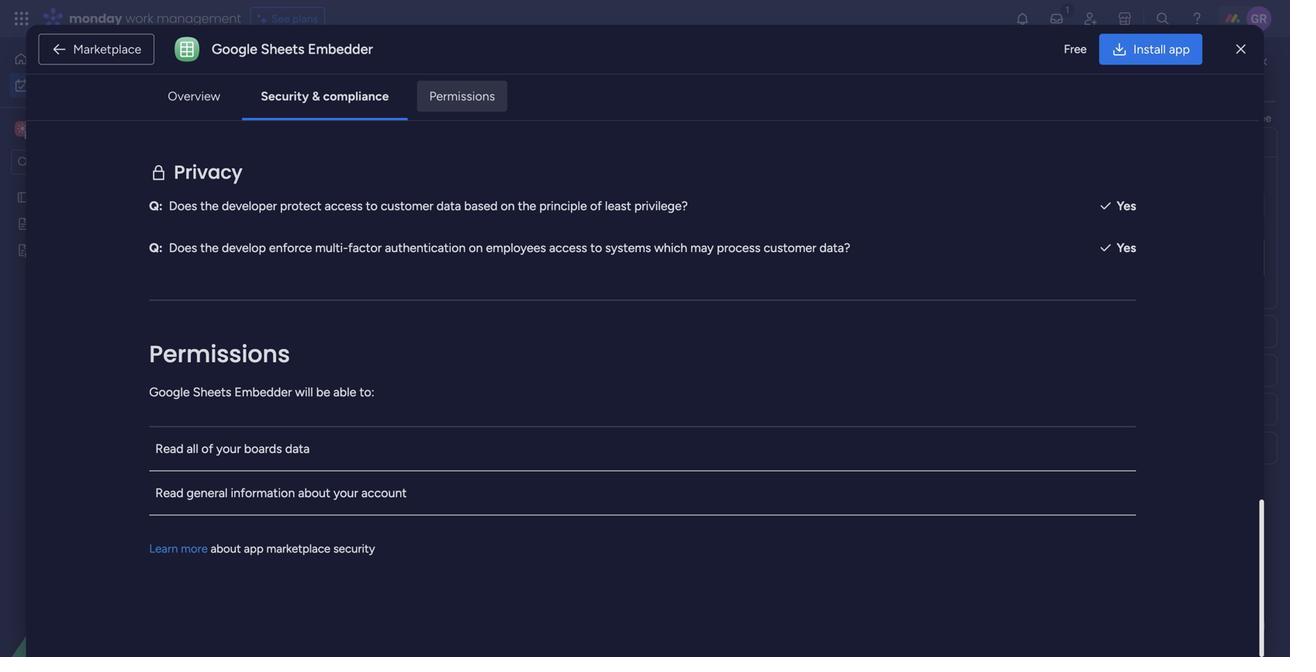 Task type: locate. For each thing, give the bounding box(es) containing it.
0 vertical spatial + add item
[[254, 335, 308, 348]]

q: for q: does the developer protect access to customer data based on the principle of least privilege?
[[149, 199, 163, 213]]

content?
[[923, 101, 973, 115]]

main
[[36, 121, 63, 136]]

/ right dates
[[339, 191, 347, 211]]

items up factor
[[359, 196, 386, 209]]

+ up google sheets embedder will be able to:
[[254, 335, 261, 348]]

items inside past dates / 2 items
[[359, 196, 386, 209]]

items right enforce
[[329, 251, 355, 265]]

monday
[[69, 10, 122, 27]]

0 vertical spatial on
[[501, 199, 515, 213]]

/ down this week / 0 items
[[336, 443, 343, 463]]

overview button
[[155, 81, 233, 112]]

systems
[[606, 240, 651, 255]]

untrusted
[[866, 101, 920, 115]]

data up item on the left bottom of page
[[285, 441, 310, 456]]

q:
[[149, 199, 163, 213], [149, 240, 163, 255]]

1 vertical spatial + add item
[[254, 503, 308, 516]]

dates
[[296, 191, 336, 211]]

+
[[254, 335, 261, 348], [254, 503, 261, 516]]

learn more about app marketplace security
[[149, 542, 375, 556]]

0 horizontal spatial and
[[341, 101, 362, 115]]

2 right enforce
[[320, 251, 326, 265]]

help image
[[1190, 11, 1205, 26]]

embedder
[[308, 41, 373, 57], [235, 385, 292, 400]]

install app
[[1134, 42, 1191, 57]]

0 vertical spatial permissions
[[429, 89, 495, 104]]

see plans
[[271, 12, 318, 25]]

0 vertical spatial +
[[254, 335, 261, 348]]

greg robinson link
[[1049, 251, 1127, 265]]

1 horizontal spatial 2
[[350, 196, 356, 209]]

about right more
[[211, 542, 241, 556]]

0 horizontal spatial data
[[285, 441, 310, 456]]

search everything image
[[1156, 11, 1171, 26]]

sheets up all
[[193, 385, 232, 400]]

item
[[286, 335, 308, 348], [286, 503, 308, 516]]

customer
[[381, 199, 434, 213], [764, 240, 817, 255]]

your left boards
[[216, 441, 241, 456]]

about
[[298, 486, 331, 500], [211, 542, 241, 556]]

2 read from the top
[[155, 486, 184, 500]]

0 vertical spatial public board image
[[16, 190, 31, 205]]

1 vertical spatial on
[[469, 240, 483, 255]]

2 vertical spatial app
[[244, 542, 264, 556]]

1 vertical spatial access
[[549, 240, 588, 255]]

does for does the developer protect access to customer data based on the principle of least privilege?
[[169, 199, 197, 213]]

0 vertical spatial sheets
[[261, 41, 305, 57]]

1 vertical spatial sheets
[[193, 385, 232, 400]]

1 vertical spatial yes
[[1117, 240, 1137, 255]]

you'd
[[1194, 111, 1221, 125]]

1 vertical spatial read
[[155, 486, 184, 500]]

to:
[[360, 385, 375, 400]]

sheets up my work
[[261, 41, 305, 57]]

2 yes from the top
[[1117, 240, 1137, 255]]

install
[[1134, 42, 1166, 57]]

general
[[187, 486, 228, 500]]

employees
[[486, 240, 546, 255]]

0 vertical spatial 2
[[350, 196, 356, 209]]

permissions
[[429, 89, 495, 104], [149, 338, 290, 370]]

permissions right forwards
[[429, 89, 495, 104]]

app left restrict
[[222, 101, 243, 115]]

2 inside today / 2 items
[[320, 251, 326, 265]]

1 read from the top
[[155, 441, 184, 456]]

None text field
[[1006, 192, 1265, 220]]

2 + from the top
[[254, 503, 261, 516]]

/
[[339, 191, 347, 211], [309, 247, 316, 267], [333, 387, 341, 407], [336, 443, 343, 463], [300, 555, 307, 574]]

workspace image
[[15, 120, 30, 137], [17, 120, 28, 137]]

0 vertical spatial embedder
[[308, 41, 373, 57]]

main content
[[206, 37, 1291, 657]]

0 horizontal spatial sheets
[[193, 385, 232, 400]]

q: for q: does the develop enforce multi-factor authentication on employees access to systems which may process customer data?
[[149, 240, 163, 255]]

yes right 'date'
[[1117, 240, 1137, 255]]

1 vertical spatial week
[[296, 443, 333, 463]]

/ right later
[[300, 555, 307, 574]]

0 horizontal spatial your
[[216, 441, 241, 456]]

your left account
[[334, 486, 358, 500]]

to do list button
[[1188, 64, 1267, 88]]

data left based
[[437, 199, 461, 213]]

main content containing past dates /
[[206, 37, 1291, 657]]

week right next
[[296, 443, 333, 463]]

&
[[312, 89, 320, 104]]

1 vertical spatial add
[[263, 503, 283, 516]]

q: does the developer protect access to customer data based on the principle of least privilege?
[[149, 199, 688, 213]]

and up filter dashboard by text search field
[[341, 101, 362, 115]]

1 workspace image from the left
[[15, 120, 30, 137]]

0 horizontal spatial about
[[211, 542, 241, 556]]

1 horizontal spatial on
[[501, 199, 515, 213]]

1 horizontal spatial embedder
[[308, 41, 373, 57]]

1 horizontal spatial data
[[437, 199, 461, 213]]

embedder for google sheets embedder
[[308, 41, 373, 57]]

greg robinson image left greg
[[1019, 246, 1042, 270]]

0 horizontal spatial embedder
[[235, 385, 292, 400]]

1 does from the top
[[169, 101, 197, 115]]

today
[[262, 247, 305, 267]]

None search field
[[295, 123, 436, 147]]

develop
[[222, 240, 266, 255]]

2 q: from the top
[[149, 240, 163, 255]]

privilege?
[[635, 199, 688, 213]]

public board image
[[16, 190, 31, 205], [16, 217, 31, 231]]

2 right dates
[[350, 196, 356, 209]]

+ down "information"
[[254, 503, 261, 516]]

+ add item down 'read general information about your account'
[[254, 503, 308, 516]]

and left 'people'
[[1138, 111, 1156, 125]]

0 horizontal spatial google
[[149, 385, 190, 400]]

0 vertical spatial yes
[[1117, 199, 1137, 213]]

0 horizontal spatial of
[[202, 441, 213, 456]]

permissions up google sheets embedder will be able to:
[[149, 338, 290, 370]]

to right like
[[1242, 111, 1252, 125]]

+ add item up google sheets embedder will be able to:
[[254, 335, 308, 348]]

add down 'read general information about your account'
[[263, 503, 283, 516]]

read all of your boards data
[[155, 441, 310, 456]]

update feed image
[[1049, 11, 1065, 26]]

0 horizontal spatial access
[[325, 199, 363, 213]]

does down privacy at top
[[169, 199, 197, 213]]

add
[[263, 335, 283, 348], [263, 503, 283, 516]]

week left "able"
[[293, 387, 330, 407]]

this
[[262, 387, 290, 407]]

0 vertical spatial add
[[263, 335, 283, 348]]

1 q: from the top
[[149, 199, 163, 213]]

items inside today / 2 items
[[329, 251, 355, 265]]

0 vertical spatial read
[[155, 441, 184, 456]]

of right all
[[202, 441, 213, 456]]

learn more link
[[149, 542, 208, 556]]

select product image
[[14, 11, 29, 26]]

past
[[262, 191, 292, 211]]

able
[[333, 385, 357, 400]]

google for google sheets embedder will be able to:
[[149, 385, 190, 400]]

read left all
[[155, 441, 184, 456]]

0 vertical spatial about
[[298, 486, 331, 500]]

show
[[603, 101, 632, 115]]

+ add item
[[254, 335, 308, 348], [254, 503, 308, 516]]

list
[[1246, 69, 1260, 83]]

read for read all of your boards data
[[155, 441, 184, 456]]

access right the protect
[[325, 199, 363, 213]]

notifications image
[[1015, 11, 1031, 26]]

like
[[1223, 111, 1239, 125]]

1 vertical spatial google
[[149, 385, 190, 400]]

robinson
[[1078, 251, 1127, 265]]

account
[[361, 486, 407, 500]]

2 + add item from the top
[[254, 503, 308, 516]]

1 vertical spatial permissions
[[149, 338, 290, 370]]

2 workspace image from the left
[[17, 120, 28, 137]]

1 vertical spatial does
[[169, 199, 197, 213]]

items
[[359, 196, 386, 209], [329, 251, 355, 265], [354, 391, 381, 404]]

2 item from the top
[[286, 503, 308, 516]]

and
[[341, 101, 362, 115], [1138, 111, 1156, 125]]

new item
[[252, 475, 300, 488]]

1 horizontal spatial your
[[334, 486, 358, 500]]

do
[[1231, 69, 1244, 83]]

on
[[501, 199, 515, 213], [469, 240, 483, 255]]

embedder for google sheets embedder will be able to:
[[235, 385, 292, 400]]

the left principle
[[518, 199, 537, 213]]

1 horizontal spatial greg robinson image
[[1247, 6, 1272, 31]]

to left systems at top
[[591, 240, 602, 255]]

the
[[200, 101, 219, 115], [1037, 111, 1053, 125], [200, 199, 219, 213], [518, 199, 537, 213], [200, 240, 219, 255]]

0 vertical spatial q:
[[149, 199, 163, 213]]

0 vertical spatial week
[[293, 387, 330, 407]]

1 horizontal spatial permissions
[[429, 89, 495, 104]]

sheets for google sheets embedder will be able to:
[[193, 385, 232, 400]]

security & compliance button
[[248, 81, 402, 112]]

0 horizontal spatial permissions
[[149, 338, 290, 370]]

3 does from the top
[[169, 240, 197, 255]]

your
[[216, 441, 241, 456], [334, 486, 358, 500]]

customer up the authentication
[[381, 199, 434, 213]]

data
[[437, 199, 461, 213], [285, 441, 310, 456]]

add up google sheets embedder will be able to:
[[263, 335, 283, 348]]

access down principle
[[549, 240, 588, 255]]

2 does from the top
[[169, 199, 197, 213]]

0 vertical spatial customer
[[381, 199, 434, 213]]

items right 0
[[354, 391, 381, 404]]

my work
[[229, 59, 333, 93]]

does left develop on the top left of page
[[169, 240, 197, 255]]

to left the potentially
[[789, 101, 801, 115]]

1 horizontal spatial customer
[[764, 240, 817, 255]]

access
[[325, 199, 363, 213], [549, 240, 588, 255]]

next
[[262, 443, 292, 463]]

does for does the develop enforce multi-factor authentication on employees access to systems which may process customer data?
[[169, 240, 197, 255]]

2 horizontal spatial app
[[1170, 42, 1191, 57]]

least
[[605, 199, 632, 213]]

the left develop on the top left of page
[[200, 240, 219, 255]]

embedder left the will on the left bottom of the page
[[235, 385, 292, 400]]

1 vertical spatial greg robinson image
[[1019, 246, 1042, 270]]

does down application logo
[[169, 101, 197, 115]]

1 + add item from the top
[[254, 335, 308, 348]]

0 vertical spatial item
[[286, 335, 308, 348]]

google for google sheets embedder
[[212, 41, 258, 57]]

option
[[0, 184, 198, 187]]

plans
[[293, 12, 318, 25]]

information
[[231, 486, 295, 500]]

0 vertical spatial items
[[359, 196, 386, 209]]

be
[[316, 385, 330, 400]]

1 vertical spatial items
[[329, 251, 355, 265]]

workspace selection element
[[15, 120, 130, 140]]

google up my
[[212, 41, 258, 57]]

sheets for google sheets embedder
[[261, 41, 305, 57]]

of left least
[[590, 199, 602, 213]]

app left marketplace
[[244, 542, 264, 556]]

/ for next week /
[[336, 443, 343, 463]]

item
[[278, 475, 300, 488]]

read
[[155, 441, 184, 456], [155, 486, 184, 500]]

/ right today
[[309, 247, 316, 267]]

1 vertical spatial +
[[254, 503, 261, 516]]

1 vertical spatial 2
[[320, 251, 326, 265]]

0 vertical spatial your
[[216, 441, 241, 456]]

/ left 0
[[333, 387, 341, 407]]

authentication
[[385, 240, 466, 255]]

0 horizontal spatial app
[[222, 101, 243, 115]]

1 vertical spatial item
[[286, 503, 308, 516]]

read left general
[[155, 486, 184, 500]]

yes up the robinson
[[1117, 199, 1137, 213]]

items inside this week / 0 items
[[354, 391, 381, 404]]

2 vertical spatial does
[[169, 240, 197, 255]]

item down 'read general information about your account'
[[286, 503, 308, 516]]

1 horizontal spatial google
[[212, 41, 258, 57]]

list box
[[0, 181, 198, 473]]

of
[[590, 199, 602, 213], [202, 441, 213, 456]]

does the app restrict redirects and forwards only to approved destinations, or show a warning when redirecting to potentially untrusted content?
[[169, 101, 973, 115]]

on left employees
[[469, 240, 483, 255]]

2
[[350, 196, 356, 209], [320, 251, 326, 265]]

1 horizontal spatial sheets
[[261, 41, 305, 57]]

about down next week /
[[298, 486, 331, 500]]

only
[[417, 101, 440, 115]]

item up the will on the left bottom of the page
[[286, 335, 308, 348]]

customer left data?
[[764, 240, 817, 255]]

google
[[212, 41, 258, 57], [149, 385, 190, 400]]

0 vertical spatial does
[[169, 101, 197, 115]]

1 image
[[1061, 1, 1075, 18]]

home option
[[9, 47, 189, 71]]

/ for this week / 0 items
[[333, 387, 341, 407]]

0 vertical spatial google
[[212, 41, 258, 57]]

1 vertical spatial q:
[[149, 240, 163, 255]]

date
[[1076, 247, 1099, 260]]

on right based
[[501, 199, 515, 213]]

2 add from the top
[[263, 503, 283, 516]]

0 horizontal spatial 2
[[320, 251, 326, 265]]

home
[[34, 52, 64, 66]]

1 vertical spatial public board image
[[16, 217, 31, 231]]

embedder down plans
[[308, 41, 373, 57]]

2 vertical spatial items
[[354, 391, 381, 404]]

my
[[229, 59, 265, 93]]

app right install
[[1170, 42, 1191, 57]]

data?
[[820, 240, 851, 255]]

app inside button
[[1170, 42, 1191, 57]]

1 yes from the top
[[1117, 199, 1137, 213]]

0 vertical spatial of
[[590, 199, 602, 213]]

greg robinson image up list on the top
[[1247, 6, 1272, 31]]

0 vertical spatial app
[[1170, 42, 1191, 57]]

people
[[1158, 111, 1192, 125]]

google up all
[[149, 385, 190, 400]]

forwards
[[365, 101, 414, 115]]

greg robinson image
[[1247, 6, 1272, 31], [1019, 246, 1042, 270]]

1 vertical spatial embedder
[[235, 385, 292, 400]]



Task type: describe. For each thing, give the bounding box(es) containing it.
1 vertical spatial data
[[285, 441, 310, 456]]

0 horizontal spatial on
[[469, 240, 483, 255]]

permissions inside button
[[429, 89, 495, 104]]

1 vertical spatial of
[[202, 441, 213, 456]]

1 vertical spatial app
[[222, 101, 243, 115]]

week for this
[[293, 387, 330, 407]]

factor
[[348, 240, 382, 255]]

main workspace button
[[11, 116, 151, 142]]

0 horizontal spatial customer
[[381, 199, 434, 213]]

greg robinson
[[1049, 251, 1127, 265]]

invite members image
[[1084, 11, 1099, 26]]

multi-
[[315, 240, 348, 255]]

the down privacy at top
[[200, 199, 219, 213]]

warning
[[644, 101, 689, 115]]

lottie animation image
[[0, 501, 198, 657]]

0 vertical spatial data
[[437, 199, 461, 213]]

boards
[[244, 441, 282, 456]]

1 vertical spatial about
[[211, 542, 241, 556]]

lottie animation element
[[0, 501, 198, 657]]

read general information about your account
[[155, 486, 407, 500]]

permissions button
[[417, 81, 508, 112]]

security & compliance
[[261, 89, 389, 104]]

home link
[[9, 47, 189, 71]]

1 public board image from the top
[[16, 190, 31, 205]]

application logo image
[[175, 37, 199, 62]]

to up factor
[[366, 199, 378, 213]]

compliance
[[323, 89, 389, 104]]

today / 2 items
[[262, 247, 355, 267]]

private board image
[[16, 243, 31, 258]]

greg
[[1049, 251, 1075, 265]]

read for read general information about your account
[[155, 486, 184, 500]]

enforce
[[269, 240, 312, 255]]

redirecting
[[725, 101, 786, 115]]

week for next
[[296, 443, 333, 463]]

more
[[181, 542, 208, 556]]

learn
[[149, 542, 178, 556]]

2 public board image from the top
[[16, 217, 31, 231]]

boards,
[[1056, 111, 1091, 125]]

0
[[344, 391, 351, 404]]

dapulse x slim image
[[1237, 40, 1246, 59]]

marketplace
[[73, 42, 141, 57]]

1 horizontal spatial about
[[298, 486, 331, 500]]

install app button
[[1100, 34, 1203, 65]]

q: does the develop enforce multi-factor authentication on employees access to systems which may process customer data?
[[149, 240, 851, 255]]

1 horizontal spatial app
[[244, 542, 264, 556]]

work
[[271, 59, 333, 93]]

developer
[[222, 199, 277, 213]]

1 vertical spatial customer
[[764, 240, 817, 255]]

yes for q: does the develop enforce multi-factor authentication on employees access to systems which may process customer data?
[[1117, 240, 1137, 255]]

may
[[691, 240, 714, 255]]

management
[[157, 10, 241, 27]]

destinations,
[[514, 101, 585, 115]]

see
[[1255, 111, 1272, 125]]

monday work management
[[69, 10, 241, 27]]

choose
[[997, 111, 1034, 125]]

redirects
[[289, 101, 338, 115]]

workspace
[[66, 121, 127, 136]]

see
[[271, 12, 290, 25]]

0 vertical spatial access
[[325, 199, 363, 213]]

1 horizontal spatial and
[[1138, 111, 1156, 125]]

potentially
[[804, 101, 863, 115]]

a
[[635, 101, 641, 115]]

to
[[1217, 69, 1228, 83]]

2 inside past dates / 2 items
[[350, 196, 356, 209]]

past dates / 2 items
[[262, 191, 386, 211]]

security
[[261, 89, 309, 104]]

marketplace
[[267, 542, 331, 556]]

which
[[655, 240, 688, 255]]

work
[[125, 10, 153, 27]]

/ for past dates / 2 items
[[339, 191, 347, 211]]

1 horizontal spatial access
[[549, 240, 588, 255]]

Filter dashboard by text search field
[[295, 123, 436, 147]]

the left restrict
[[200, 101, 219, 115]]

1 + from the top
[[254, 335, 261, 348]]

items for this week /
[[354, 391, 381, 404]]

yes for q: does the developer protect access to customer data based on the principle of least privilege?
[[1117, 199, 1137, 213]]

1 item from the top
[[286, 335, 308, 348]]

board
[[844, 247, 873, 260]]

marketplace button
[[38, 34, 155, 65]]

1 add from the top
[[263, 335, 283, 348]]

the left boards, at the right top of the page
[[1037, 111, 1053, 125]]

all
[[187, 441, 198, 456]]

based
[[464, 199, 498, 213]]

new
[[252, 475, 275, 488]]

security
[[334, 542, 375, 556]]

choose the boards, columns and people you'd like to see
[[997, 111, 1272, 125]]

principle
[[540, 199, 587, 213]]

group
[[692, 247, 722, 260]]

or
[[588, 101, 599, 115]]

to right only
[[443, 101, 455, 115]]

1 horizontal spatial of
[[590, 199, 602, 213]]

process
[[717, 240, 761, 255]]

to do list
[[1217, 69, 1260, 83]]

privacy
[[174, 159, 243, 185]]

later
[[262, 555, 296, 574]]

columns
[[1094, 111, 1135, 125]]

protect
[[280, 199, 322, 213]]

restrict
[[246, 101, 286, 115]]

0 vertical spatial greg robinson image
[[1247, 6, 1272, 31]]

google sheets embedder will be able to:
[[149, 385, 375, 400]]

free
[[1065, 42, 1087, 56]]

will
[[295, 385, 313, 400]]

items for past dates /
[[359, 196, 386, 209]]

main workspace
[[36, 121, 127, 136]]

monday marketplace image
[[1118, 11, 1133, 26]]

when
[[692, 101, 722, 115]]

1 vertical spatial your
[[334, 486, 358, 500]]

0 horizontal spatial greg robinson image
[[1019, 246, 1042, 270]]



Task type: vqa. For each thing, say whether or not it's contained in the screenshot.
my in the left top of the page
yes



